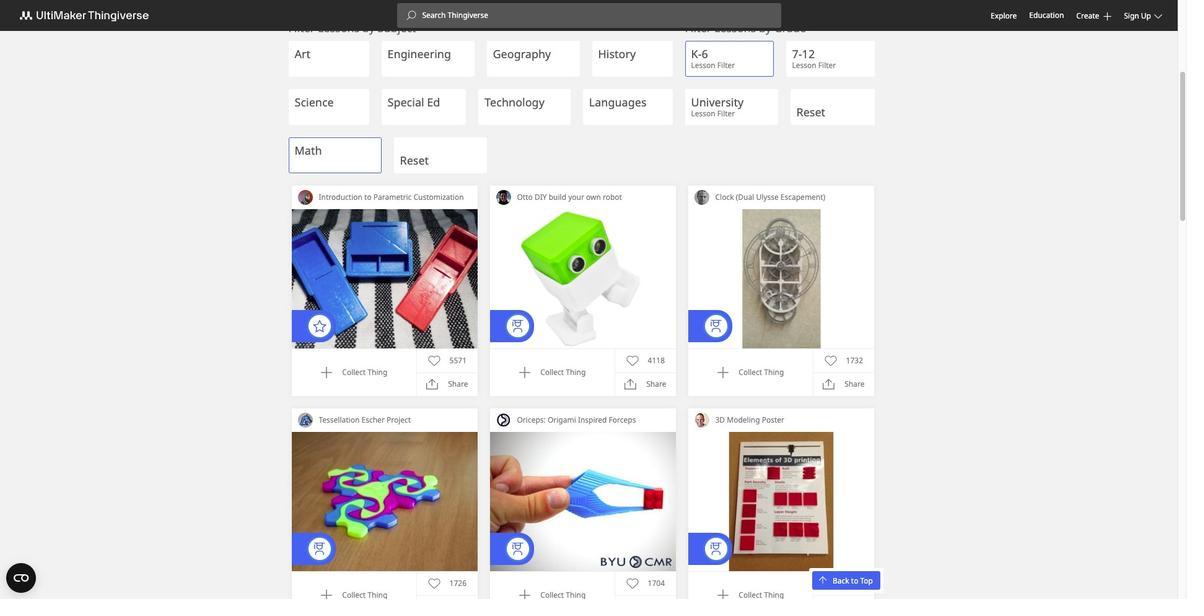 Task type: describe. For each thing, give the bounding box(es) containing it.
avatar image for otto diy build your own robot
[[496, 190, 511, 205]]

tessellation
[[319, 415, 360, 426]]

math
[[295, 143, 322, 158]]

clock (dual ulysse  escapement) link
[[709, 186, 874, 209]]

(dual
[[736, 192, 754, 203]]

inspired
[[578, 415, 607, 426]]

collect thing link for 1732
[[717, 367, 784, 379]]

share image
[[625, 379, 637, 391]]

share image for 5571
[[426, 379, 439, 391]]

Search Thingiverse text field
[[416, 11, 781, 20]]

thing for 5571
[[368, 367, 387, 378]]

back to top button
[[812, 572, 880, 591]]

oriceps: origami inspired forceps
[[517, 415, 636, 426]]

by for grade
[[759, 20, 771, 35]]

1726 link
[[428, 578, 467, 590]]

oriceps: origami inspired forceps link
[[511, 409, 676, 433]]

filter lessons by grade
[[685, 20, 806, 35]]

create button
[[1077, 10, 1112, 21]]

search control image
[[406, 11, 416, 20]]

lessons for grade
[[714, 20, 756, 35]]

sign
[[1124, 10, 1139, 21]]

filter inside university lesson filter
[[717, 108, 735, 119]]

robot
[[603, 192, 622, 203]]

lesson for k-
[[691, 60, 716, 71]]

1732
[[846, 356, 863, 366]]

to for introduction
[[364, 192, 372, 203]]

modeling
[[727, 415, 760, 426]]

geography
[[493, 46, 551, 61]]

add to collection image for 1732
[[717, 367, 730, 379]]

share for 1732
[[845, 379, 865, 390]]

3d modeling poster
[[715, 415, 784, 426]]

add to collection image for 1704
[[519, 590, 531, 600]]

poster
[[762, 415, 784, 426]]

engineering
[[388, 46, 451, 61]]

clock (dual ulysse  escapement)
[[715, 192, 826, 203]]

7-12 lesson filter
[[792, 46, 836, 71]]

lesson for 7-
[[792, 60, 817, 71]]

escapement)
[[781, 192, 826, 203]]

education
[[1029, 10, 1064, 20]]

share image for 1732
[[823, 379, 835, 391]]

clock
[[715, 192, 734, 203]]

thing for 1732
[[764, 367, 784, 378]]

technology
[[485, 95, 545, 110]]

forceps
[[609, 415, 636, 426]]

subject
[[378, 20, 416, 35]]

6
[[702, 46, 708, 61]]

5571 link
[[428, 355, 467, 367]]

reset inside math reset
[[400, 153, 429, 168]]

share for 4118
[[646, 379, 666, 390]]

collect thing for 5571
[[342, 367, 387, 378]]

avatar image for oriceps: origami inspired forceps
[[496, 413, 511, 428]]

customization
[[414, 192, 464, 203]]

add to collection image for 3d
[[717, 590, 730, 600]]

make card image for ulysse
[[688, 209, 874, 349]]

up
[[1141, 10, 1151, 21]]

avatar image for introduction to parametric customization
[[298, 190, 313, 205]]

sign up
[[1124, 10, 1151, 21]]

explore
[[991, 10, 1017, 21]]

1704 link
[[626, 578, 665, 590]]

your
[[568, 192, 584, 203]]

share link for 1732
[[823, 379, 865, 391]]

filter inside 7-12 lesson filter
[[818, 60, 836, 71]]

back
[[833, 576, 849, 587]]

otto
[[517, 192, 533, 203]]

open widget image
[[6, 564, 36, 594]]

sign up button
[[1124, 10, 1166, 21]]

otto diy build your own robot link
[[511, 186, 676, 209]]

ulysse
[[756, 192, 779, 203]]

university lesson filter
[[691, 95, 744, 119]]

add to collection image for otto
[[519, 367, 531, 379]]

collect thing for 1732
[[739, 367, 784, 378]]

parametric
[[374, 192, 412, 203]]

3d modeling poster link
[[709, 409, 874, 433]]

by for subject
[[363, 20, 375, 35]]

escher
[[362, 415, 385, 426]]

7-
[[792, 46, 802, 61]]

filter up "art"
[[288, 20, 315, 35]]

make card image for parametric
[[292, 209, 477, 349]]

lessons for subject
[[318, 20, 360, 35]]

art
[[295, 46, 310, 61]]

tessellation escher project
[[319, 415, 411, 426]]

origami
[[548, 415, 576, 426]]

create
[[1077, 10, 1099, 21]]

collect thing link for 5571
[[321, 367, 387, 379]]

k-6 lesson filter
[[691, 46, 735, 71]]



Task type: vqa. For each thing, say whether or not it's contained in the screenshot.
Post a remix link
no



Task type: locate. For each thing, give the bounding box(es) containing it.
1 horizontal spatial lessons
[[714, 20, 756, 35]]

2 horizontal spatial share
[[845, 379, 865, 390]]

filter
[[288, 20, 315, 35], [685, 20, 712, 35], [717, 60, 735, 71], [818, 60, 836, 71], [717, 108, 735, 119]]

avatar image left 3d
[[694, 413, 709, 428]]

2 horizontal spatial collect
[[739, 367, 762, 378]]

make card image
[[292, 209, 477, 349], [490, 209, 676, 349], [688, 209, 874, 349], [292, 433, 477, 572], [490, 433, 676, 572], [688, 433, 874, 572]]

introduction
[[319, 192, 362, 203]]

by left grade
[[759, 20, 771, 35]]

science
[[295, 95, 334, 110]]

3 share from the left
[[845, 379, 865, 390]]

languages
[[589, 95, 647, 110]]

share image down '5571' link
[[426, 379, 439, 391]]

thing up oriceps: origami inspired forceps
[[566, 367, 586, 378]]

collect thing up origami at the left of the page
[[541, 367, 586, 378]]

make card image for project
[[292, 433, 477, 572]]

0 horizontal spatial share image
[[426, 379, 439, 391]]

to left top
[[851, 576, 858, 587]]

5571
[[450, 356, 467, 366]]

0 horizontal spatial to
[[364, 192, 372, 203]]

like image for 1726
[[428, 578, 440, 590]]

make card image for poster
[[688, 433, 874, 572]]

avatar image left clock
[[694, 190, 709, 205]]

0 horizontal spatial add to collection image
[[519, 367, 531, 379]]

1 like image from the left
[[428, 355, 440, 367]]

special
[[388, 95, 424, 110]]

0 horizontal spatial thing
[[368, 367, 387, 378]]

lessons
[[318, 20, 360, 35], [714, 20, 756, 35]]

1 vertical spatial add to collection image
[[717, 590, 730, 600]]

share link for 5571
[[426, 379, 468, 391]]

1704
[[648, 579, 665, 589]]

like image
[[626, 355, 639, 367], [428, 578, 440, 590], [626, 578, 639, 590], [825, 578, 837, 590]]

0 horizontal spatial collect
[[342, 367, 366, 378]]

collect for 1732
[[739, 367, 762, 378]]

to inside button
[[851, 576, 858, 587]]

4118
[[648, 356, 665, 366]]

make card image for inspired
[[490, 433, 676, 572]]

share down 5571
[[448, 379, 468, 390]]

collect for 5571
[[342, 367, 366, 378]]

share image down 1732 link on the bottom of page
[[823, 379, 835, 391]]

3 collect thing from the left
[[739, 367, 784, 378]]

project
[[387, 415, 411, 426]]

1732 link
[[825, 355, 863, 367]]

reset up introduction to parametric customization link
[[400, 153, 429, 168]]

thing up poster
[[764, 367, 784, 378]]

own
[[586, 192, 601, 203]]

by
[[363, 20, 375, 35], [759, 20, 771, 35]]

collect up 3d modeling poster
[[739, 367, 762, 378]]

0 horizontal spatial collect thing link
[[321, 367, 387, 379]]

special ed
[[388, 95, 440, 110]]

lesson inside 'k-6 lesson filter'
[[691, 60, 716, 71]]

lesson inside university lesson filter
[[691, 108, 716, 119]]

1 horizontal spatial thing
[[566, 367, 586, 378]]

0 vertical spatial add to collection image
[[519, 367, 531, 379]]

like image left 5571
[[428, 355, 440, 367]]

to
[[364, 192, 372, 203], [851, 576, 858, 587]]

share for 5571
[[448, 379, 468, 390]]

lesson up university
[[691, 60, 716, 71]]

collect thing link up 3d modeling poster
[[717, 367, 784, 379]]

2 share link from the left
[[625, 379, 666, 391]]

share
[[448, 379, 468, 390], [646, 379, 666, 390], [845, 379, 865, 390]]

1 horizontal spatial add to collection image
[[717, 590, 730, 600]]

share link for 4118
[[625, 379, 666, 391]]

2 share from the left
[[646, 379, 666, 390]]

1 horizontal spatial to
[[851, 576, 858, 587]]

grade
[[774, 20, 806, 35]]

share link
[[426, 379, 468, 391], [625, 379, 666, 391], [823, 379, 865, 391]]

k-
[[691, 46, 702, 61]]

to left parametric
[[364, 192, 372, 203]]

add to collection image for 1726
[[321, 590, 333, 600]]

like image left top
[[825, 578, 837, 590]]

like image for 4118
[[626, 355, 639, 367]]

introduction to parametric customization link
[[313, 186, 477, 209]]

lesson down grade
[[792, 60, 817, 71]]

2 thing from the left
[[566, 367, 586, 378]]

2 lessons from the left
[[714, 20, 756, 35]]

12
[[802, 46, 815, 61]]

thing up escher
[[368, 367, 387, 378]]

2 by from the left
[[759, 20, 771, 35]]

1 lessons from the left
[[318, 20, 360, 35]]

avatar image left tessellation
[[298, 413, 313, 428]]

oriceps:
[[517, 415, 546, 426]]

like image for 1732
[[825, 355, 837, 367]]

thing
[[368, 367, 387, 378], [566, 367, 586, 378], [764, 367, 784, 378]]

collect thing link up origami at the left of the page
[[519, 367, 586, 379]]

collect thing link up tessellation escher project at the left of the page
[[321, 367, 387, 379]]

avatar image left otto on the top left
[[496, 190, 511, 205]]

diy
[[535, 192, 547, 203]]

0 horizontal spatial like image
[[428, 355, 440, 367]]

avatar image for 3d modeling poster
[[694, 413, 709, 428]]

1 collect thing from the left
[[342, 367, 387, 378]]

scrollupicon image
[[819, 576, 827, 584]]

2 horizontal spatial thing
[[764, 367, 784, 378]]

like image left 1726
[[428, 578, 440, 590]]

share link down '5571' link
[[426, 379, 468, 391]]

1 share link from the left
[[426, 379, 468, 391]]

filter right 6
[[717, 60, 735, 71]]

collect thing up 3d modeling poster
[[739, 367, 784, 378]]

collect for 4118
[[541, 367, 564, 378]]

filter up the "k-"
[[685, 20, 712, 35]]

make card image for build
[[490, 209, 676, 349]]

like image for 1704
[[626, 578, 639, 590]]

2 collect thing link from the left
[[519, 367, 586, 379]]

2 horizontal spatial share link
[[823, 379, 865, 391]]

2 share image from the left
[[823, 379, 835, 391]]

0 vertical spatial to
[[364, 192, 372, 203]]

avatar image for tessellation escher project
[[298, 413, 313, 428]]

reset
[[797, 105, 825, 120], [400, 153, 429, 168]]

introduction to parametric customization
[[319, 192, 464, 203]]

like image left 1732
[[825, 355, 837, 367]]

1 share image from the left
[[426, 379, 439, 391]]

filter inside 'k-6 lesson filter'
[[717, 60, 735, 71]]

share link down "4118" "link"
[[625, 379, 666, 391]]

1 vertical spatial to
[[851, 576, 858, 587]]

1 vertical spatial reset
[[400, 153, 429, 168]]

0 horizontal spatial collect thing
[[342, 367, 387, 378]]

like image left "1704"
[[626, 578, 639, 590]]

3 collect thing link from the left
[[717, 367, 784, 379]]

add to collection image
[[519, 367, 531, 379], [717, 590, 730, 600]]

share down 4118
[[646, 379, 666, 390]]

like image
[[428, 355, 440, 367], [825, 355, 837, 367]]

share link down 1732 link on the bottom of page
[[823, 379, 865, 391]]

1 collect thing link from the left
[[321, 367, 387, 379]]

thing for 4118
[[566, 367, 586, 378]]

2 collect from the left
[[541, 367, 564, 378]]

lessons up 'k-6 lesson filter' at the right top of the page
[[714, 20, 756, 35]]

0 horizontal spatial lessons
[[318, 20, 360, 35]]

2 like image from the left
[[825, 355, 837, 367]]

lesson
[[691, 60, 716, 71], [792, 60, 817, 71], [691, 108, 716, 119]]

1 horizontal spatial share link
[[625, 379, 666, 391]]

reset down 7-12 lesson filter
[[797, 105, 825, 120]]

0 horizontal spatial share link
[[426, 379, 468, 391]]

1 horizontal spatial collect
[[541, 367, 564, 378]]

build
[[549, 192, 566, 203]]

3 thing from the left
[[764, 367, 784, 378]]

1 horizontal spatial collect thing link
[[519, 367, 586, 379]]

0 vertical spatial reset
[[797, 105, 825, 120]]

top
[[860, 576, 873, 587]]

filter down 'k-6 lesson filter' at the right top of the page
[[717, 108, 735, 119]]

1 by from the left
[[363, 20, 375, 35]]

1 horizontal spatial by
[[759, 20, 771, 35]]

add to collection image for 5571
[[321, 367, 333, 379]]

share image
[[426, 379, 439, 391], [823, 379, 835, 391]]

makerbot logo image
[[12, 8, 164, 23]]

1 horizontal spatial share image
[[823, 379, 835, 391]]

collect
[[342, 367, 366, 378], [541, 367, 564, 378], [739, 367, 762, 378]]

by left subject
[[363, 20, 375, 35]]

collect up tessellation escher project at the left of the page
[[342, 367, 366, 378]]

1 horizontal spatial collect thing
[[541, 367, 586, 378]]

0 horizontal spatial by
[[363, 20, 375, 35]]

1 collect from the left
[[342, 367, 366, 378]]

history
[[598, 46, 636, 61]]

2 collect thing from the left
[[541, 367, 586, 378]]

1726
[[450, 579, 467, 589]]

1 thing from the left
[[368, 367, 387, 378]]

0 horizontal spatial reset
[[400, 153, 429, 168]]

add to collection image
[[321, 367, 333, 379], [717, 367, 730, 379], [321, 590, 333, 600], [519, 590, 531, 600]]

3 share link from the left
[[823, 379, 865, 391]]

lessons left subject
[[318, 20, 360, 35]]

avatar image left oriceps:
[[496, 413, 511, 428]]

collect thing link
[[321, 367, 387, 379], [519, 367, 586, 379], [717, 367, 784, 379]]

ed
[[427, 95, 440, 110]]

university
[[691, 95, 744, 110]]

back to top
[[833, 576, 873, 587]]

plusicon image
[[1104, 12, 1112, 20]]

1 horizontal spatial reset
[[797, 105, 825, 120]]

math reset
[[295, 143, 429, 168]]

to for back
[[851, 576, 858, 587]]

collect thing for 4118
[[541, 367, 586, 378]]

1 share from the left
[[448, 379, 468, 390]]

collect thing
[[342, 367, 387, 378], [541, 367, 586, 378], [739, 367, 784, 378]]

collect thing up tessellation escher project at the left of the page
[[342, 367, 387, 378]]

3 collect from the left
[[739, 367, 762, 378]]

1 horizontal spatial like image
[[825, 355, 837, 367]]

avatar image for clock (dual ulysse  escapement)
[[694, 190, 709, 205]]

2 horizontal spatial collect thing link
[[717, 367, 784, 379]]

3d
[[715, 415, 725, 426]]

education link
[[1029, 9, 1064, 22]]

0 horizontal spatial share
[[448, 379, 468, 390]]

lesson down 'k-6 lesson filter' at the right top of the page
[[691, 108, 716, 119]]

otto diy build your own robot
[[517, 192, 622, 203]]

collect thing link for 4118
[[519, 367, 586, 379]]

2 horizontal spatial collect thing
[[739, 367, 784, 378]]

filter lessons by subject
[[288, 20, 416, 35]]

collect up origami at the left of the page
[[541, 367, 564, 378]]

explore button
[[991, 10, 1017, 21]]

4118 link
[[626, 355, 665, 367]]

tessellation escher project link
[[313, 409, 477, 433]]

lesson inside 7-12 lesson filter
[[792, 60, 817, 71]]

1 horizontal spatial share
[[646, 379, 666, 390]]

avatar image
[[298, 190, 313, 205], [496, 190, 511, 205], [694, 190, 709, 205], [298, 413, 313, 428], [496, 413, 511, 428], [694, 413, 709, 428]]

like image for 5571
[[428, 355, 440, 367]]

filter right 12
[[818, 60, 836, 71]]

avatar image left introduction
[[298, 190, 313, 205]]

share down 1732
[[845, 379, 865, 390]]

like image up share image
[[626, 355, 639, 367]]



